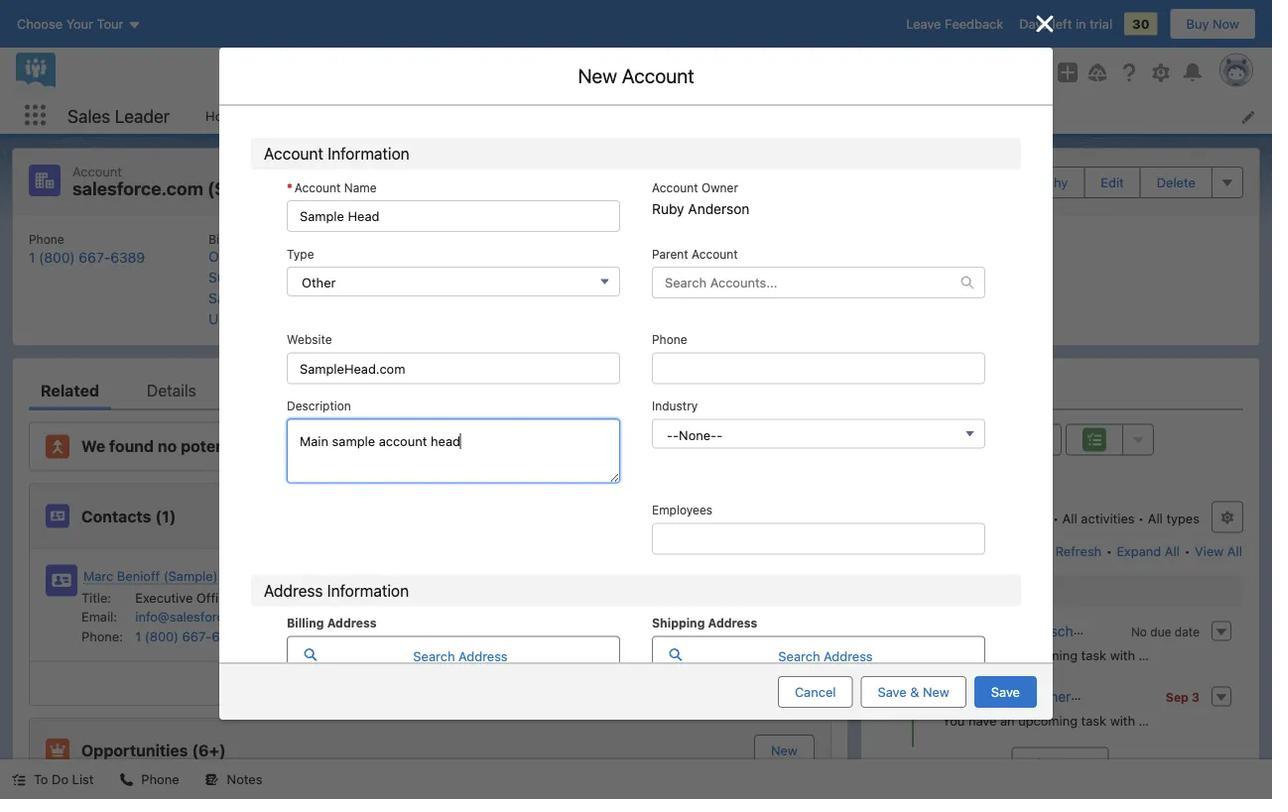 Task type: vqa. For each thing, say whether or not it's contained in the screenshot.
'Liked'
no



Task type: locate. For each thing, give the bounding box(es) containing it.
edit left delete button
[[1101, 175, 1124, 190]]

0 vertical spatial type
[[261, 227, 288, 241]]

st
[[287, 249, 300, 265]]

search address for shipping address
[[778, 649, 873, 664]]

1 horizontal spatial of
[[852, 280, 864, 294]]

1 save from the left
[[878, 685, 907, 700]]

94105
[[329, 290, 369, 307]]

view down types
[[1195, 544, 1224, 559]]

francisco,
[[237, 290, 303, 307]]

phone inside phone button
[[141, 773, 179, 788]]

text default image right it's
[[961, 276, 975, 290]]

0 horizontal spatial text default image
[[12, 774, 26, 788]]

anderson inside account owner ruby anderson
[[688, 201, 750, 217]]

1 - from the left
[[667, 428, 673, 443]]

0 horizontal spatial list item
[[253, 97, 322, 134]]

list item down search... 'button'
[[540, 97, 623, 134]]

information up account name
[[328, 144, 410, 163]]

2 new button from the top
[[754, 735, 815, 767]]

marc
[[83, 569, 113, 584], [998, 623, 1030, 640]]

other button
[[287, 267, 620, 297]]

1 vertical spatial anderson
[[729, 251, 790, 267]]

you have an upcoming task with down 'partnership'
[[943, 714, 1139, 729]]

an up save button
[[1000, 648, 1015, 663]]

you have an upcoming task with down the 'to' at the bottom right
[[943, 648, 1139, 663]]

view inside button
[[925, 175, 954, 190]]

notes
[[227, 773, 262, 788]]

0 vertical spatial ruby
[[652, 201, 684, 217]]

days
[[1019, 16, 1049, 31]]

an right child
[[867, 280, 880, 294]]

1 vertical spatial an
[[1000, 648, 1015, 663]]

upcoming down the 'to' at the bottom right
[[1018, 648, 1078, 663]]

new button down cancel button
[[754, 735, 815, 767]]

Description text field
[[287, 419, 620, 484]]

1 you from the top
[[943, 648, 965, 663]]

owner down account owner
[[702, 181, 738, 195]]

owner up account owner ruby anderson
[[698, 163, 734, 177]]

1 upcoming from the top
[[1018, 648, 1078, 663]]

2 search address from the left
[[778, 649, 873, 664]]

market
[[239, 249, 283, 265]]

details
[[147, 381, 196, 400]]

already
[[953, 280, 994, 294]]

(sample) inside related tab panel
[[164, 569, 218, 584]]

1 new button from the top
[[754, 501, 815, 532]]

0 vertical spatial 667-
[[79, 249, 110, 266]]

inverse image
[[1033, 12, 1057, 36], [1033, 12, 1057, 36]]

0 vertical spatial *
[[888, 124, 894, 139]]

0 vertical spatial 1
[[29, 249, 35, 266]]

new for new button corresponding to contacts (1)
[[771, 509, 798, 524]]

1 horizontal spatial salesforce.com
[[548, 64, 679, 87]]

phone 1 (800) 667-6389
[[29, 232, 145, 266]]

new button down --none-- popup button
[[754, 501, 815, 532]]

type up 'other'
[[287, 247, 314, 261]]

upcoming
[[1018, 648, 1078, 663], [1018, 714, 1078, 729]]

0 vertical spatial have
[[969, 648, 997, 663]]

no
[[158, 437, 177, 456]]

phone inside the phone 1 (800) 667-6389
[[29, 232, 64, 246]]

0 horizontal spatial of
[[337, 437, 353, 456]]

buy now
[[1187, 16, 1240, 31]]

information
[[969, 124, 1037, 139], [328, 144, 410, 163], [327, 582, 409, 600]]

1 task from the top
[[1081, 648, 1107, 663]]

group
[[1000, 61, 1042, 84]]

parent down the a
[[652, 298, 688, 312]]

billing down address information
[[287, 617, 324, 631]]

1 search address button from the left
[[287, 637, 620, 672]]

1 vertical spatial billing
[[287, 617, 324, 631]]

do
[[52, 773, 69, 788]]

2 vertical spatial *
[[287, 181, 293, 195]]

2 industry from the top
[[652, 399, 698, 413]]

0 horizontal spatial 6389
[[110, 249, 145, 266]]

text default image left the to
[[12, 774, 26, 788]]

Website text field
[[261, 346, 620, 378]]

0 vertical spatial (800)
[[39, 249, 75, 266]]

no due date
[[1131, 626, 1200, 640]]

task for to
[[1081, 648, 1107, 663]]

1 horizontal spatial search
[[778, 649, 820, 664]]

information up 'view account hierarchy' button
[[969, 124, 1037, 139]]

search address button up cancel button
[[652, 637, 986, 672]]

0 vertical spatial you have an upcoming task with
[[943, 648, 1139, 663]]

you for discuss
[[943, 714, 965, 729]]

1 horizontal spatial 6389
[[212, 629, 244, 644]]

opportunities image
[[46, 739, 69, 763]]

you
[[943, 648, 965, 663], [943, 714, 965, 729]]

an
[[867, 280, 880, 294], [1000, 648, 1015, 663], [1000, 714, 1015, 729]]

(sample) up officer
[[164, 569, 218, 584]]

2 upcoming from the top
[[1018, 714, 1078, 729]]

info@salesforce.com phone:
[[81, 610, 261, 644]]

new button
[[754, 501, 815, 532], [754, 735, 815, 767]]

view inside button
[[1029, 756, 1058, 771]]

info@salesforce.com
[[135, 610, 261, 625]]

you for call
[[943, 648, 965, 663]]

2 search address button from the left
[[652, 637, 986, 672]]

view for view account hierarchy
[[925, 175, 954, 190]]

expand all button
[[1116, 535, 1181, 567]]

account information
[[264, 144, 410, 163]]

executive officer email:
[[81, 591, 238, 625]]

you down save & new
[[943, 714, 965, 729]]

0 horizontal spatial search address button
[[287, 637, 620, 672]]

an inside a parent account can't be the child of an account it's already a parent of.
[[867, 280, 880, 294]]

1 horizontal spatial account
[[884, 280, 929, 294]]

account inside button
[[957, 175, 1007, 190]]

of.
[[692, 298, 706, 312]]

0 horizontal spatial ruby
[[652, 201, 684, 217]]

0 vertical spatial an
[[867, 280, 880, 294]]

1 horizontal spatial search address
[[778, 649, 873, 664]]

anderson up can't
[[729, 251, 790, 267]]

edit salesforce.com (sample)
[[510, 64, 763, 87]]

(sample) right 'no'
[[1152, 623, 1210, 640]]

opportunities
[[1102, 689, 1187, 705]]

billing inside billing address one market st suite 300 san francisco, ca 94105 usa
[[209, 232, 243, 246]]

& down task icon
[[910, 685, 919, 700]]

parent
[[663, 280, 700, 294], [652, 298, 688, 312]]

1 horizontal spatial save
[[991, 685, 1020, 700]]

0 vertical spatial owner
[[698, 163, 734, 177]]

opportunities (6+)
[[81, 742, 226, 761]]

1 horizontal spatial (800)
[[145, 629, 179, 644]]

2 save from the left
[[991, 685, 1020, 700]]

account name
[[295, 181, 377, 195]]

0 vertical spatial &
[[977, 585, 987, 599]]

1 vertical spatial view
[[1195, 544, 1224, 559]]

0 vertical spatial edit
[[510, 64, 543, 87]]

website inside list
[[433, 232, 478, 246]]

1 vertical spatial salesforce.com
[[72, 178, 203, 199]]

1 vertical spatial ruby
[[693, 251, 725, 267]]

1 inside related tab panel
[[135, 629, 141, 644]]

marc up title:
[[83, 569, 113, 584]]

an for call
[[1000, 648, 1015, 663]]

text default image down (6+)
[[205, 774, 219, 788]]

1 vertical spatial edit
[[1101, 175, 1124, 190]]

all right expand all button
[[1228, 544, 1243, 559]]

of
[[852, 280, 864, 294], [337, 437, 353, 456]]

1 vertical spatial have
[[969, 714, 997, 729]]

ruby right parent
[[693, 251, 725, 267]]

partnership
[[1024, 689, 1098, 705]]

1 vertical spatial information
[[328, 144, 410, 163]]

view more
[[1029, 756, 1092, 771]]

1 vertical spatial 1
[[135, 629, 141, 644]]

view left more
[[1029, 756, 1058, 771]]

owner inside account owner ruby anderson
[[702, 181, 738, 195]]

anderson down account owner
[[688, 201, 750, 217]]

to do list
[[34, 773, 94, 788]]

0 horizontal spatial 1
[[29, 249, 35, 266]]

1 horizontal spatial list item
[[540, 97, 623, 134]]

marc left the 'to' at the bottom right
[[998, 623, 1030, 640]]

we found no potential duplicates of this account.
[[81, 437, 459, 456]]

2 vertical spatial information
[[327, 582, 409, 600]]

home list
[[194, 97, 1272, 134]]

0 horizontal spatial save
[[878, 685, 907, 700]]

due
[[1151, 626, 1172, 640]]

1 vertical spatial new button
[[754, 735, 815, 767]]

save for save
[[991, 685, 1020, 700]]

0 vertical spatial 6389
[[110, 249, 145, 266]]

667-
[[79, 249, 110, 266], [182, 629, 212, 644]]

billing up one
[[209, 232, 243, 246]]

1 horizontal spatial edit
[[1101, 175, 1124, 190]]

0 vertical spatial task
[[1081, 648, 1107, 663]]

1 horizontal spatial billing
[[287, 617, 324, 631]]

you have an upcoming task with for marc
[[943, 648, 1139, 663]]

leave feedback
[[906, 16, 1004, 31]]

view account hierarchy button
[[908, 166, 1085, 198]]

all left time
[[1005, 512, 1020, 527]]

2 you have an upcoming task with from the top
[[943, 714, 1139, 729]]

upcoming down 'partnership'
[[1018, 714, 1078, 729]]

2 with from the top
[[1110, 714, 1135, 729]]

0 horizontal spatial search address
[[413, 649, 508, 664]]

industry
[[652, 392, 698, 405], [652, 399, 698, 413]]

employees
[[652, 504, 713, 518]]

2 horizontal spatial view
[[1195, 544, 1224, 559]]

ruby up parent
[[652, 201, 684, 217]]

1 vertical spatial with
[[1110, 714, 1135, 729]]

0 vertical spatial upcoming
[[1018, 648, 1078, 663]]

2 have from the top
[[969, 714, 997, 729]]

1 vertical spatial you have an upcoming task with
[[943, 714, 1139, 729]]

you have an upcoming task with
[[943, 648, 1139, 663], [943, 714, 1139, 729]]

text default image
[[961, 276, 975, 290], [12, 774, 26, 788], [205, 774, 219, 788]]

list item up * account name
[[253, 97, 322, 134]]

account up 'of.'
[[703, 280, 748, 294]]

1 vertical spatial 6389
[[212, 629, 244, 644]]

1 vertical spatial of
[[337, 437, 353, 456]]

search address down stage
[[413, 649, 508, 664]]

edit inside button
[[1101, 175, 1124, 190]]

new account
[[578, 64, 694, 87]]

save left 'partnership'
[[991, 685, 1020, 700]]

search address for billing address
[[413, 649, 508, 664]]

0 horizontal spatial billing
[[209, 232, 243, 246]]

parent
[[652, 247, 688, 261]]

2 vertical spatial view
[[1029, 756, 1058, 771]]

search up cancel button
[[778, 649, 820, 664]]

0 horizontal spatial 667-
[[79, 249, 110, 266]]

parent up 'of.'
[[663, 280, 700, 294]]

1 vertical spatial owner
[[702, 181, 738, 195]]

Phone telephone field
[[652, 353, 986, 385]]

search address button for billing address
[[287, 637, 620, 672]]

refresh button
[[1055, 535, 1103, 567]]

0 horizontal spatial &
[[910, 685, 919, 700]]

list item
[[253, 97, 322, 134], [540, 97, 623, 134]]

0 horizontal spatial (800)
[[39, 249, 75, 266]]

(sample) up "home" list
[[684, 64, 763, 87]]

filters: all time • all activities • all types
[[961, 512, 1200, 527]]

all up refresh
[[1063, 512, 1078, 527]]

1 horizontal spatial text default image
[[205, 774, 219, 788]]

text default image for to do list
[[12, 774, 26, 788]]

with down demo
[[1110, 648, 1135, 663]]

1 search from the left
[[413, 649, 455, 664]]

0 vertical spatial with
[[1110, 648, 1135, 663]]

1 vertical spatial marc
[[998, 623, 1030, 640]]

0 horizontal spatial search
[[413, 649, 455, 664]]

anderson inside list
[[729, 251, 790, 267]]

0 vertical spatial billing
[[209, 232, 243, 246]]

list
[[13, 216, 1259, 346]]

edit for edit salesforce.com (sample)
[[510, 64, 543, 87]]

0 vertical spatial view
[[925, 175, 954, 190]]

1 vertical spatial you
[[943, 714, 965, 729]]

1 horizontal spatial &
[[977, 585, 987, 599]]

notes button
[[193, 760, 274, 800]]

1 vertical spatial *
[[263, 163, 269, 177]]

account left it's
[[884, 280, 929, 294]]

edit right the search...
[[510, 64, 543, 87]]

* for account name
[[263, 163, 269, 177]]

1 have from the top
[[969, 648, 997, 663]]

task down "call marc to schedule demo (sample)" at the bottom
[[1081, 648, 1107, 663]]

have down call
[[969, 648, 997, 663]]

0 horizontal spatial *
[[263, 163, 269, 177]]

one
[[209, 249, 235, 265]]

6389 down the salesforce.com (sample)
[[110, 249, 145, 266]]

search address button for shipping address
[[652, 637, 986, 672]]

name
[[320, 163, 353, 177], [344, 181, 377, 195]]

(sample)
[[684, 64, 763, 87], [207, 178, 286, 199], [164, 569, 218, 584], [452, 602, 510, 618], [1152, 623, 1210, 640], [1191, 689, 1249, 705]]

delete
[[1157, 175, 1196, 190]]

2 horizontal spatial *
[[888, 124, 894, 139]]

title:
[[81, 591, 111, 605]]

cancel button
[[778, 677, 853, 709]]

text default image inside to do list button
[[12, 774, 26, 788]]

1 with from the top
[[1110, 648, 1135, 663]]

1 vertical spatial &
[[910, 685, 919, 700]]

information up amount
[[327, 582, 409, 600]]

address inside billing address one market st suite 300 san francisco, ca 94105 usa
[[246, 232, 292, 246]]

home link
[[194, 97, 253, 134]]

6389 down the info@salesforce.com
[[212, 629, 244, 644]]

details link
[[147, 371, 196, 410]]

website up other popup button
[[433, 232, 478, 246]]

2 you from the top
[[943, 714, 965, 729]]

the
[[800, 280, 819, 294]]

save & new button
[[861, 677, 967, 709]]

have down the discuss
[[969, 714, 997, 729]]

2 search from the left
[[778, 649, 820, 664]]

other
[[302, 275, 336, 290]]

ca
[[306, 290, 325, 307]]

2 list item from the left
[[540, 97, 623, 134]]

billing for billing address
[[287, 617, 324, 631]]

None text field
[[287, 200, 620, 232]]

1 employees text field from the top
[[652, 503, 1011, 534]]

edit
[[510, 64, 543, 87], [1101, 175, 1124, 190]]

2 vertical spatial an
[[1000, 714, 1015, 729]]

3 - from the left
[[717, 428, 723, 443]]

& inside "upcoming & overdue" dropdown button
[[977, 585, 987, 599]]

task down discuss partnership opportunities (sample)
[[1081, 714, 1107, 729]]

billing for billing address one market st suite 300 san francisco, ca 94105 usa
[[209, 232, 243, 246]]

0 horizontal spatial marc
[[83, 569, 113, 584]]

found
[[109, 437, 154, 456]]

task for opportunities
[[1081, 714, 1107, 729]]

cancel
[[795, 685, 836, 700]]

& inside save & new button
[[910, 685, 919, 700]]

search address
[[413, 649, 508, 664], [778, 649, 873, 664]]

name up account name
[[320, 163, 353, 177]]

1 horizontal spatial 1
[[135, 629, 141, 644]]

refresh
[[1056, 544, 1102, 559]]

information for address information
[[327, 582, 409, 600]]

0 vertical spatial marc
[[83, 569, 113, 584]]

1 vertical spatial 667-
[[182, 629, 212, 644]]

opportunity amount by stage (sample)
[[257, 602, 510, 618]]

Employees text field
[[652, 503, 1011, 534], [652, 524, 986, 555]]

0 vertical spatial name
[[320, 163, 353, 177]]

1 horizontal spatial marc
[[998, 623, 1030, 640]]

• right time
[[1053, 512, 1059, 527]]

to
[[1034, 623, 1047, 640]]

contacts (1)
[[81, 507, 176, 526]]

& left overdue
[[977, 585, 987, 599]]

0 horizontal spatial account
[[703, 280, 748, 294]]

a
[[652, 280, 660, 294]]

text default image inside notes button
[[205, 774, 219, 788]]

left
[[1053, 16, 1072, 31]]

*
[[888, 124, 894, 139], [263, 163, 269, 177], [287, 181, 293, 195]]

marc inside related tab panel
[[83, 569, 113, 584]]

0 vertical spatial you
[[943, 648, 965, 663]]

of left this
[[337, 437, 353, 456]]

sales
[[67, 105, 110, 126]]

info@salesforce.com link
[[135, 610, 261, 625]]

view down required
[[925, 175, 954, 190]]

edit button
[[1084, 166, 1141, 198]]

0 vertical spatial of
[[852, 280, 864, 294]]

1 horizontal spatial ruby
[[693, 251, 725, 267]]

1 vertical spatial upcoming
[[1018, 714, 1078, 729]]

1 horizontal spatial 667-
[[182, 629, 212, 644]]

•
[[1053, 512, 1059, 527], [1138, 512, 1144, 527], [1106, 544, 1112, 559], [1185, 544, 1191, 559]]

ruby inside account owner ruby anderson
[[652, 201, 684, 217]]

type up market
[[261, 227, 288, 241]]

1 horizontal spatial search address button
[[652, 637, 986, 672]]

0 vertical spatial parent
[[663, 280, 700, 294]]

to
[[34, 773, 48, 788]]

tab list
[[29, 371, 832, 410]]

name down "account information"
[[344, 181, 377, 195]]

search address up cancel button
[[778, 649, 873, 664]]

of right child
[[852, 280, 864, 294]]

1 search address from the left
[[413, 649, 508, 664]]

phone
[[29, 232, 64, 246], [652, 328, 687, 342], [652, 333, 687, 347], [141, 773, 179, 788]]

related
[[41, 381, 99, 400]]

search down stage
[[413, 649, 455, 664]]

None text field
[[261, 181, 620, 213]]

0 vertical spatial new button
[[754, 501, 815, 532]]

2 task from the top
[[1081, 714, 1107, 729]]

with down discuss partnership opportunities (sample)
[[1110, 714, 1135, 729]]

upcoming for marc
[[1018, 648, 1078, 663]]

0 horizontal spatial edit
[[510, 64, 543, 87]]

an down the discuss
[[1000, 714, 1015, 729]]

billing address
[[287, 617, 377, 631]]

address
[[246, 232, 292, 246], [264, 582, 323, 600], [327, 617, 377, 631], [708, 617, 758, 631], [459, 649, 508, 664], [824, 649, 873, 664]]

ruby anderson
[[693, 251, 790, 267]]

1 horizontal spatial view
[[1029, 756, 1058, 771]]

0 horizontal spatial view
[[925, 175, 954, 190]]

1 you have an upcoming task with from the top
[[943, 648, 1139, 663]]

0 vertical spatial anderson
[[688, 201, 750, 217]]

search address button down stage
[[287, 637, 620, 672]]

call marc to schedule demo (sample)
[[970, 623, 1210, 640]]

save down task icon
[[878, 685, 907, 700]]

you up save & new
[[943, 648, 965, 663]]



Task type: describe. For each thing, give the bounding box(es) containing it.
new button for contacts (1)
[[754, 501, 815, 532]]

• up expand
[[1138, 512, 1144, 527]]

save button
[[974, 677, 1037, 709]]

text default image for notes
[[205, 774, 219, 788]]

--none-- button
[[652, 419, 986, 449]]

have for discuss
[[969, 714, 997, 729]]

upcoming & overdue button
[[878, 576, 1243, 608]]

contacts image
[[46, 505, 69, 528]]

feedback
[[945, 16, 1004, 31]]

0 horizontal spatial salesforce.com
[[72, 178, 203, 199]]

home
[[206, 108, 241, 123]]

information for account information
[[328, 144, 410, 163]]

2 employees text field from the top
[[652, 524, 986, 555]]

1 inside the phone 1 (800) 667-6389
[[29, 249, 35, 266]]

activity link
[[889, 371, 948, 410]]

• left the 'view all' link
[[1185, 544, 1191, 559]]

account owner
[[648, 163, 734, 177]]

call marc to schedule demo (sample) link
[[970, 623, 1210, 640]]

all left types
[[1148, 512, 1163, 527]]

(800) inside the phone 1 (800) 667-6389
[[39, 249, 75, 266]]

Website url field
[[287, 353, 620, 385]]

delete button
[[1140, 166, 1213, 198]]

of inside a parent account can't be the child of an account it's already a parent of.
[[852, 280, 864, 294]]

1 list item from the left
[[253, 97, 322, 134]]

activity tab list
[[877, 371, 1244, 410]]

tab list containing related
[[29, 371, 832, 410]]

benioff
[[117, 569, 160, 584]]

(sample) right "sep"
[[1191, 689, 1249, 705]]

duplicates
[[253, 437, 333, 456]]

now
[[1213, 16, 1240, 31]]

edit for edit
[[1101, 175, 1124, 190]]

can't
[[752, 280, 780, 294]]

owner for account owner
[[698, 163, 734, 177]]

2 - from the left
[[673, 428, 679, 443]]

website down ca on the left of the page
[[287, 333, 332, 347]]

& for new
[[910, 685, 919, 700]]

leave feedback link
[[906, 16, 1004, 31]]

(800) inside related tab panel
[[145, 629, 179, 644]]

in
[[1076, 16, 1086, 31]]

search for billing address
[[413, 649, 455, 664]]

Phone text field
[[652, 346, 1011, 378]]

& for overdue
[[977, 585, 987, 599]]

sales leader
[[67, 105, 170, 126]]

text default image
[[119, 774, 133, 788]]

no
[[1131, 626, 1147, 640]]

shipping address
[[652, 617, 758, 631]]

activity
[[889, 381, 948, 400]]

account summary
[[240, 565, 372, 584]]

address information
[[264, 582, 409, 600]]

owner for account owner ruby anderson
[[702, 181, 738, 195]]

leave
[[906, 16, 941, 31]]

1 horizontal spatial *
[[287, 181, 293, 195]]

1 (800) 667-6389
[[135, 629, 244, 644]]

a
[[997, 280, 1004, 294]]

300
[[245, 269, 271, 286]]

a parent account can't be the child of an account it's already a parent of.
[[652, 280, 1004, 312]]

upcoming for partnership
[[1018, 714, 1078, 729]]

more
[[1061, 756, 1092, 771]]

contacts
[[81, 507, 151, 526]]

website down francisco,
[[261, 328, 306, 342]]

email:
[[81, 610, 117, 625]]

view for view more
[[1029, 756, 1058, 771]]

summary
[[304, 565, 372, 584]]

account inside account owner ruby anderson
[[652, 181, 698, 195]]

task image
[[901, 686, 925, 709]]

2 horizontal spatial text default image
[[961, 276, 975, 290]]

officer
[[196, 591, 238, 605]]

opportunities
[[81, 742, 188, 761]]

1 vertical spatial parent
[[652, 298, 688, 312]]

* for = required information
[[888, 124, 894, 139]]

all right expand
[[1165, 544, 1180, 559]]

667- inside the phone 1 (800) 667-6389
[[79, 249, 110, 266]]

1 vertical spatial 1 (800) 667-6389 link
[[135, 629, 244, 644]]

search... button
[[407, 57, 804, 88]]

demo
[[1113, 623, 1149, 640]]

1 vertical spatial type
[[287, 247, 314, 261]]

call
[[970, 623, 995, 640]]

suite
[[209, 269, 241, 286]]

3
[[1192, 691, 1200, 705]]

search...
[[446, 65, 499, 80]]

parent account
[[652, 247, 738, 261]]

you have an upcoming task with for partnership
[[943, 714, 1139, 729]]

list containing one market st
[[13, 216, 1259, 346]]

have for call
[[969, 648, 997, 663]]

• left expand
[[1106, 544, 1112, 559]]

0 vertical spatial information
[[969, 124, 1037, 139]]

discuss
[[970, 689, 1021, 705]]

667- inside related tab panel
[[182, 629, 212, 644]]

account.
[[389, 437, 459, 456]]

=
[[900, 124, 908, 139]]

with for schedule
[[1110, 648, 1135, 663]]

stage
[[411, 602, 448, 618]]

an for discuss
[[1000, 714, 1015, 729]]

task image
[[901, 620, 925, 644]]

Description text field
[[261, 409, 620, 466]]

1 vertical spatial name
[[344, 181, 377, 195]]

related link
[[41, 371, 99, 410]]

amount
[[338, 602, 388, 618]]

salesforce.com (sample)
[[72, 178, 286, 199]]

search for shipping address
[[778, 649, 820, 664]]

2 account from the left
[[884, 280, 929, 294]]

1 account from the left
[[703, 280, 748, 294]]

days left in trial
[[1019, 16, 1113, 31]]

view more button
[[1012, 748, 1109, 780]]

executive
[[135, 591, 193, 605]]

ruby inside list
[[693, 251, 725, 267]]

san
[[209, 290, 233, 307]]

of inside related tab panel
[[337, 437, 353, 456]]

30
[[1133, 16, 1150, 31]]

we
[[81, 437, 105, 456]]

new for new button associated with opportunities (6+)
[[771, 744, 798, 759]]

usa
[[209, 311, 237, 328]]

6389 inside the phone 1 (800) 667-6389
[[110, 249, 145, 266]]

phone button
[[108, 760, 191, 800]]

new button for opportunities (6+)
[[754, 735, 815, 767]]

discuss partnership opportunities (sample) link
[[970, 688, 1249, 705]]

opportunity
[[257, 602, 334, 618]]

* = required information
[[888, 124, 1037, 139]]

hierarchy
[[1010, 175, 1068, 190]]

upcoming
[[909, 585, 974, 599]]

(sample) down * account name
[[207, 178, 286, 199]]

view all link
[[1194, 535, 1244, 567]]

save for save & new
[[878, 685, 907, 700]]

new for new account
[[578, 64, 617, 87]]

phone:
[[81, 629, 123, 644]]

with for (sample)
[[1110, 714, 1135, 729]]

related tab panel
[[29, 410, 832, 800]]

refresh • expand all • view all
[[1056, 544, 1243, 559]]

it's
[[932, 280, 949, 294]]

1 industry from the top
[[652, 392, 698, 405]]

list
[[72, 773, 94, 788]]

activities
[[1081, 512, 1135, 527]]

(sample) right stage
[[452, 602, 510, 618]]

marc inside call marc to schedule demo (sample) link
[[998, 623, 1030, 640]]

(6+)
[[192, 742, 226, 761]]

0 vertical spatial 1 (800) 667-6389 link
[[29, 249, 145, 266]]

6389 inside related tab panel
[[212, 629, 244, 644]]

overdue
[[990, 585, 1045, 599]]



